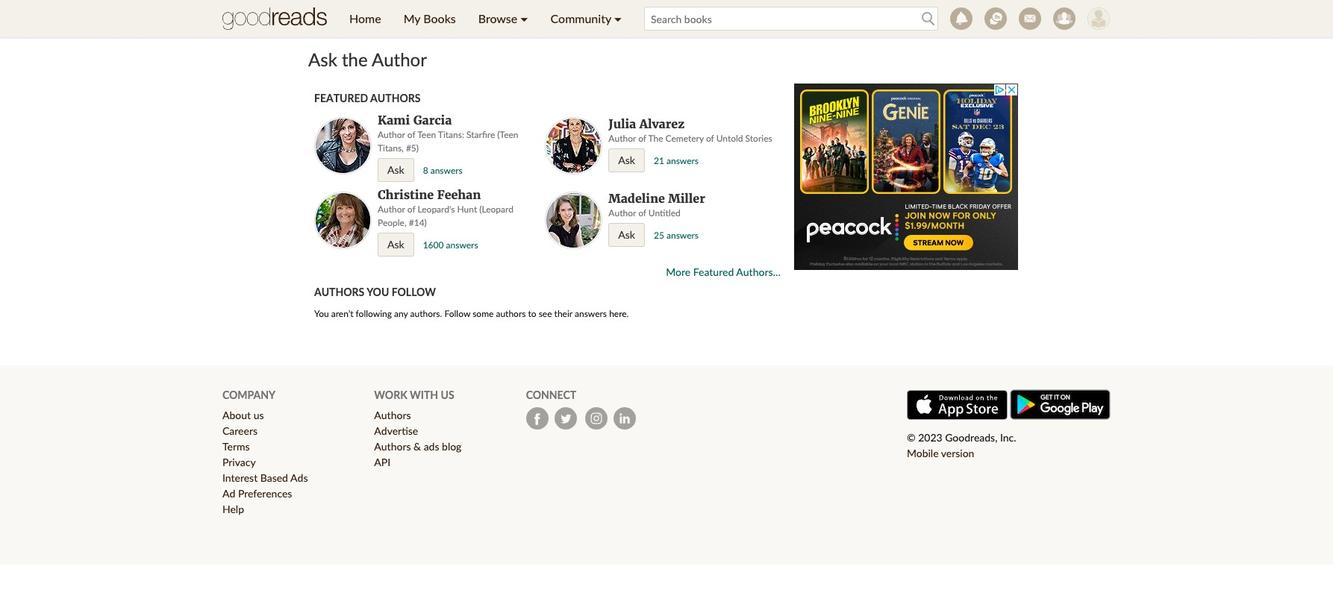 Task type: describe. For each thing, give the bounding box(es) containing it.
©
[[907, 432, 916, 444]]

answers for garcia
[[431, 165, 463, 176]]

julia
[[609, 117, 636, 131]]

authors
[[496, 309, 526, 320]]

alvarez
[[640, 117, 685, 131]]

author for ask the author
[[372, 49, 427, 70]]

1600
[[423, 240, 444, 251]]

untitled
[[649, 208, 681, 219]]

about
[[223, 409, 251, 422]]

people,
[[378, 217, 407, 229]]

madeline
[[609, 191, 665, 206]]

25 answers link
[[654, 230, 699, 241]]

their
[[554, 309, 573, 320]]

ask link for madeline
[[609, 223, 645, 247]]

goodreads,
[[945, 432, 998, 444]]

community
[[551, 11, 611, 25]]

preferences
[[238, 488, 292, 500]]

ask link for julia
[[609, 149, 645, 173]]

christine feehan link
[[378, 187, 481, 202]]

my
[[404, 11, 421, 25]]

work with us
[[374, 389, 454, 402]]

authors.
[[410, 309, 442, 320]]

madeline miller link
[[609, 191, 705, 206]]

0 vertical spatial featured
[[314, 92, 368, 105]]

any
[[394, 309, 408, 320]]

books
[[424, 11, 456, 25]]

the
[[648, 133, 663, 144]]

version
[[941, 447, 975, 460]]

with
[[410, 389, 438, 402]]

here.
[[609, 309, 629, 320]]

see
[[539, 309, 552, 320]]

authors down advertise link
[[374, 441, 411, 453]]

authors link
[[374, 409, 411, 422]]

julia alvarez author of the cemetery of untold stories
[[609, 117, 773, 144]]

follow for authors.
[[445, 309, 470, 320]]

of for madeline miller
[[638, 208, 646, 219]]

author for kami garcia author of teen titans: starfire (teen titans, #5)
[[378, 129, 405, 140]]

julia alvarez image
[[545, 117, 603, 175]]

more featured authors… link
[[666, 266, 781, 279]]

▾ for browse ▾
[[521, 11, 528, 25]]

the
[[342, 49, 368, 70]]

hunt
[[457, 204, 477, 215]]

community ▾
[[551, 11, 622, 25]]

#5)
[[406, 143, 419, 154]]

about us careers terms privacy interest based ads ad preferences help
[[223, 409, 308, 516]]

stories
[[746, 133, 773, 144]]

ask link for christine
[[378, 233, 414, 257]]

kami
[[378, 113, 410, 128]]

community ▾ button
[[539, 0, 633, 37]]

menu containing home
[[338, 0, 633, 37]]

authors…
[[736, 266, 781, 279]]

teen
[[418, 129, 436, 140]]

starfire
[[467, 129, 495, 140]]

of for christine feehan
[[408, 204, 415, 215]]

advertise
[[374, 425, 418, 438]]

answers for feehan
[[446, 240, 478, 251]]

interest
[[223, 472, 258, 485]]

Search for books to add to your shelves search field
[[644, 7, 939, 31]]

author for julia alvarez author of the cemetery of untold stories
[[609, 133, 636, 144]]

feehan
[[437, 187, 481, 202]]

21
[[654, 155, 664, 167]]

25 answers
[[654, 230, 699, 241]]

blog
[[442, 441, 462, 453]]

kami garcia author of teen titans: starfire (teen titans, #5)
[[378, 113, 519, 154]]

author for madeline miller author of untitled
[[609, 208, 636, 219]]

ask for christine 'ask' 'link'
[[388, 238, 404, 251]]

connect
[[526, 389, 576, 402]]

inbox image
[[1019, 7, 1042, 30]]

8 answers link
[[423, 165, 463, 176]]

privacy
[[223, 456, 256, 469]]

leopard's
[[418, 204, 455, 215]]

ask link for kami
[[378, 158, 414, 182]]

ads
[[290, 472, 308, 485]]

christine
[[378, 187, 434, 202]]

goodreads on linkedin image
[[614, 408, 636, 430]]

© 2023 goodreads, inc. mobile version
[[907, 432, 1017, 460]]

ad preferences link
[[223, 488, 292, 500]]

goodreads on instagram image
[[585, 408, 608, 430]]

21 answers
[[654, 155, 699, 167]]

more featured authors… authors you follow
[[314, 266, 781, 299]]

you inside more featured authors… authors you follow
[[367, 286, 389, 299]]

careers
[[223, 425, 258, 438]]

1 vertical spatial you
[[314, 309, 329, 320]]

advertise link
[[374, 425, 418, 438]]

21 answers link
[[654, 155, 699, 167]]

mobile
[[907, 447, 939, 460]]

untold
[[717, 133, 743, 144]]



Task type: locate. For each thing, give the bounding box(es) containing it.
ask left 25
[[618, 229, 635, 241]]

goodreads on twitter image
[[555, 408, 577, 430]]

(teen
[[497, 129, 519, 140]]

based
[[260, 472, 288, 485]]

answers down cemetery
[[667, 155, 699, 167]]

goodreads on facebook image
[[526, 408, 549, 430]]

terms link
[[223, 441, 250, 453]]

of up #5)
[[408, 129, 415, 140]]

company
[[223, 389, 276, 402]]

▾ for community ▾
[[614, 11, 622, 25]]

authors up aren't
[[314, 286, 365, 299]]

▾ right browse
[[521, 11, 528, 25]]

featured
[[314, 92, 368, 105], [693, 266, 734, 279]]

author down my
[[372, 49, 427, 70]]

authors advertise authors & ads blog api
[[374, 409, 462, 469]]

privacy link
[[223, 456, 256, 469]]

us
[[441, 389, 454, 402], [254, 409, 264, 422]]

you up following
[[367, 286, 389, 299]]

&
[[414, 441, 421, 453]]

us inside about us careers terms privacy interest based ads ad preferences help
[[254, 409, 264, 422]]

ask for 'ask' 'link' for kami
[[388, 164, 404, 176]]

cemetery
[[666, 133, 704, 144]]

ask the author
[[308, 49, 427, 70]]

ask
[[308, 49, 337, 70], [618, 154, 635, 167], [388, 164, 404, 176], [618, 229, 635, 241], [388, 238, 404, 251]]

answers for miller
[[667, 230, 699, 241]]

2023
[[919, 432, 943, 444]]

titans:
[[438, 129, 464, 140]]

miller
[[668, 191, 705, 206]]

authors & ads blog link
[[374, 441, 462, 453]]

julia alvarez link
[[609, 117, 685, 131]]

ask left 21
[[618, 154, 635, 167]]

notifications image
[[951, 7, 973, 30]]

follow up authors.
[[392, 286, 436, 299]]

1600 answers link
[[423, 240, 478, 251]]

us right with
[[441, 389, 454, 402]]

ask down titans,
[[388, 164, 404, 176]]

1 vertical spatial featured
[[693, 266, 734, 279]]

inc.
[[1000, 432, 1017, 444]]

madeline miller image
[[545, 192, 603, 249]]

ask link down titans,
[[378, 158, 414, 182]]

▾ inside popup button
[[614, 11, 622, 25]]

help link
[[223, 503, 244, 516]]

browse ▾
[[478, 11, 528, 25]]

ask for ask the author
[[308, 49, 337, 70]]

author for christine feehan author of leopard's hunt (leopard people, #14)
[[378, 204, 405, 215]]

0 horizontal spatial you
[[314, 309, 329, 320]]

author inside kami garcia author of teen titans: starfire (teen titans, #5)
[[378, 129, 405, 140]]

advertisement region
[[794, 84, 1018, 270]]

about us link
[[223, 409, 264, 422]]

download app for ios image
[[907, 391, 1008, 420]]

ask down people,
[[388, 238, 404, 251]]

featured right the more
[[693, 266, 734, 279]]

follow for you
[[392, 286, 436, 299]]

of for kami garcia
[[408, 129, 415, 140]]

author up titans,
[[378, 129, 405, 140]]

2 ▾ from the left
[[614, 11, 622, 25]]

0 horizontal spatial ▾
[[521, 11, 528, 25]]

ask left the the on the top
[[308, 49, 337, 70]]

follow inside more featured authors… authors you follow
[[392, 286, 436, 299]]

kami garcia image
[[314, 117, 372, 175]]

of down madeline
[[638, 208, 646, 219]]

(leopard
[[480, 204, 514, 215]]

0 horizontal spatial us
[[254, 409, 264, 422]]

us right about
[[254, 409, 264, 422]]

home
[[349, 11, 381, 25]]

answers right 8
[[431, 165, 463, 176]]

answers for alvarez
[[667, 155, 699, 167]]

browse
[[478, 11, 518, 25]]

ask for 'ask' 'link' for madeline
[[618, 229, 635, 241]]

Search books text field
[[644, 7, 939, 31]]

madeline miller author of untitled
[[609, 191, 705, 219]]

titans,
[[378, 143, 404, 154]]

1 vertical spatial us
[[254, 409, 264, 422]]

1 ▾ from the left
[[521, 11, 528, 25]]

garcia
[[413, 113, 452, 128]]

ask link
[[609, 149, 645, 173], [378, 158, 414, 182], [609, 223, 645, 247], [378, 233, 414, 257]]

of left the
[[638, 133, 646, 144]]

kami garcia link
[[378, 113, 452, 128]]

aren't
[[331, 309, 354, 320]]

▾ inside popup button
[[521, 11, 528, 25]]

ask for 'ask' 'link' associated with julia
[[618, 154, 635, 167]]

authors inside more featured authors… authors you follow
[[314, 286, 365, 299]]

1 horizontal spatial featured
[[693, 266, 734, 279]]

author inside julia alvarez author of the cemetery of untold stories
[[609, 133, 636, 144]]

answers right their
[[575, 309, 607, 320]]

author
[[372, 49, 427, 70], [378, 129, 405, 140], [609, 133, 636, 144], [378, 204, 405, 215], [609, 208, 636, 219]]

▾
[[521, 11, 528, 25], [614, 11, 622, 25]]

ask link left 21
[[609, 149, 645, 173]]

christine feehan author of leopard's hunt (leopard people, #14)
[[378, 187, 514, 229]]

to
[[528, 309, 537, 320]]

home link
[[338, 0, 392, 37]]

of inside christine feehan author of leopard's hunt (leopard people, #14)
[[408, 204, 415, 215]]

menu
[[338, 0, 633, 37]]

author up people,
[[378, 204, 405, 215]]

1 horizontal spatial ▾
[[614, 11, 622, 25]]

of inside madeline miller author of untitled
[[638, 208, 646, 219]]

my books link
[[392, 0, 467, 37]]

0 horizontal spatial featured
[[314, 92, 368, 105]]

terms
[[223, 441, 250, 453]]

api
[[374, 456, 391, 469]]

friend requests image
[[1054, 7, 1076, 30]]

test dummy image
[[1088, 7, 1110, 30]]

0 vertical spatial us
[[441, 389, 454, 402]]

you aren't following any authors. follow some authors to see their answers here.
[[314, 309, 629, 320]]

download app for android image
[[1010, 390, 1111, 420]]

authors up kami
[[370, 92, 421, 105]]

featured authors
[[314, 92, 421, 105]]

help
[[223, 503, 244, 516]]

answers right 25
[[667, 230, 699, 241]]

christine feehan image
[[314, 192, 372, 249]]

ask link left 25
[[609, 223, 645, 247]]

of for julia alvarez
[[638, 133, 646, 144]]

1 vertical spatial follow
[[445, 309, 470, 320]]

ask link down people,
[[378, 233, 414, 257]]

you left aren't
[[314, 309, 329, 320]]

1 horizontal spatial you
[[367, 286, 389, 299]]

api link
[[374, 456, 391, 469]]

featured inside more featured authors… authors you follow
[[693, 266, 734, 279]]

work
[[374, 389, 408, 402]]

author down madeline
[[609, 208, 636, 219]]

some
[[473, 309, 494, 320]]

1 horizontal spatial us
[[441, 389, 454, 402]]

author inside madeline miller author of untitled
[[609, 208, 636, 219]]

8 answers
[[423, 165, 463, 176]]

my books
[[404, 11, 456, 25]]

of left untold
[[706, 133, 714, 144]]

featured down the the on the top
[[314, 92, 368, 105]]

my group discussions image
[[985, 7, 1007, 30]]

browse ▾ button
[[467, 0, 539, 37]]

you
[[367, 286, 389, 299], [314, 309, 329, 320]]

25
[[654, 230, 664, 241]]

#14)
[[409, 217, 427, 229]]

of up #14) at the top left
[[408, 204, 415, 215]]

following
[[356, 309, 392, 320]]

0 vertical spatial follow
[[392, 286, 436, 299]]

mobile version link
[[907, 447, 975, 460]]

ad
[[223, 488, 235, 500]]

0 horizontal spatial follow
[[392, 286, 436, 299]]

1 horizontal spatial follow
[[445, 309, 470, 320]]

of inside kami garcia author of teen titans: starfire (teen titans, #5)
[[408, 129, 415, 140]]

interest based ads link
[[223, 472, 308, 485]]

0 vertical spatial you
[[367, 286, 389, 299]]

author down julia
[[609, 133, 636, 144]]

follow left some
[[445, 309, 470, 320]]

careers link
[[223, 425, 258, 438]]

author inside christine feehan author of leopard's hunt (leopard people, #14)
[[378, 204, 405, 215]]

authors up advertise
[[374, 409, 411, 422]]

ads
[[424, 441, 439, 453]]

more
[[666, 266, 691, 279]]

▾ right community in the top of the page
[[614, 11, 622, 25]]

answers right 1600
[[446, 240, 478, 251]]

answers
[[667, 155, 699, 167], [431, 165, 463, 176], [667, 230, 699, 241], [446, 240, 478, 251], [575, 309, 607, 320]]



Task type: vqa. For each thing, say whether or not it's contained in the screenshot.
JOIN A GROUP option at the left top of page
no



